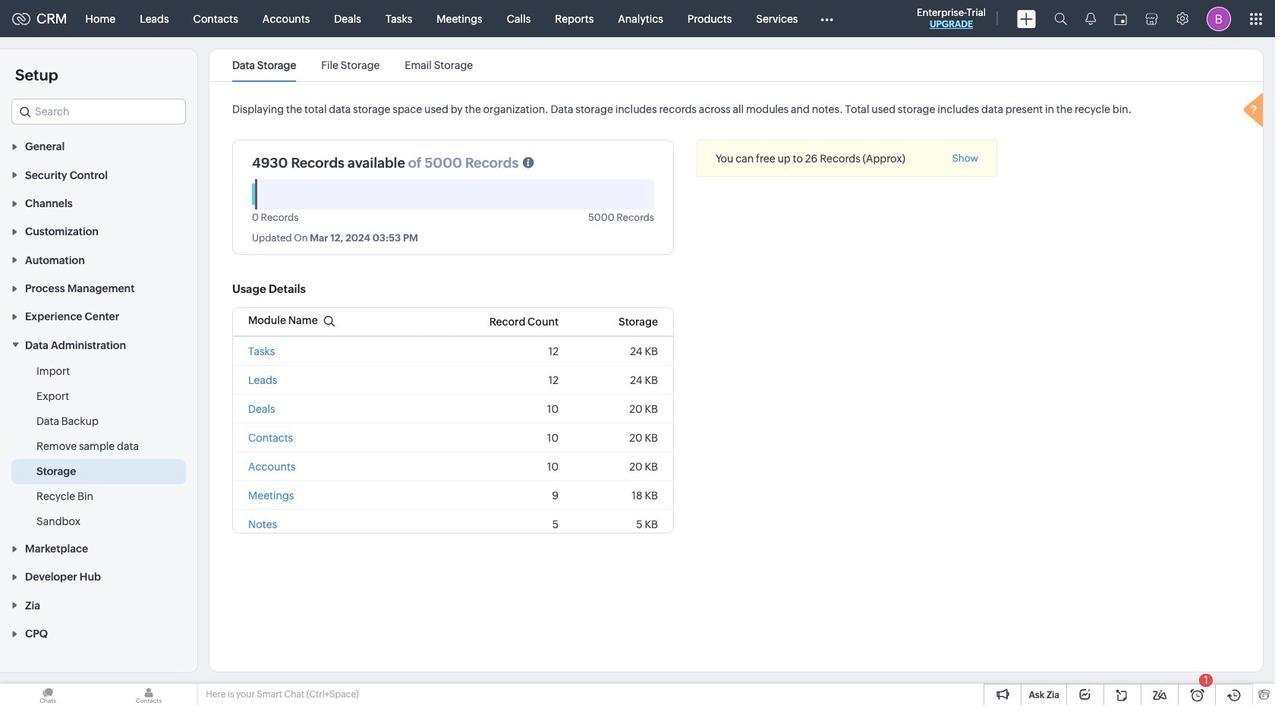 Task type: vqa. For each thing, say whether or not it's contained in the screenshot.
size "field"
no



Task type: locate. For each thing, give the bounding box(es) containing it.
logo image
[[12, 13, 30, 25]]

create menu element
[[1008, 0, 1045, 37]]

calendar image
[[1114, 13, 1127, 25]]

create menu image
[[1017, 9, 1036, 28]]

signals image
[[1085, 12, 1096, 25]]

None field
[[11, 99, 186, 124]]

search element
[[1045, 0, 1076, 37]]

profile element
[[1198, 0, 1240, 37]]

region
[[0, 359, 197, 534]]



Task type: describe. For each thing, give the bounding box(es) containing it.
search image
[[1054, 12, 1067, 25]]

loading image
[[1240, 91, 1270, 132]]

contacts image
[[101, 684, 197, 705]]

Search text field
[[12, 99, 185, 124]]

signals element
[[1076, 0, 1105, 37]]

chats image
[[0, 684, 96, 705]]

profile image
[[1207, 6, 1231, 31]]

Other Modules field
[[810, 6, 843, 31]]



